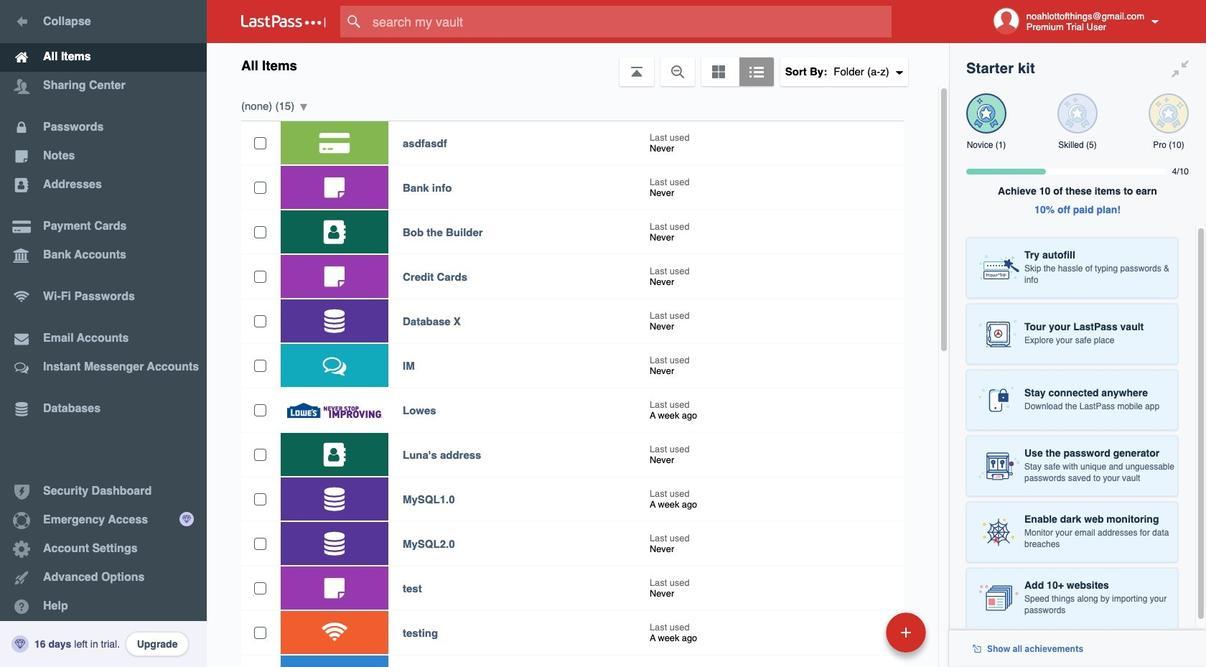 Task type: locate. For each thing, give the bounding box(es) containing it.
main navigation navigation
[[0, 0, 207, 667]]



Task type: vqa. For each thing, say whether or not it's contained in the screenshot.
text box
no



Task type: describe. For each thing, give the bounding box(es) containing it.
vault options navigation
[[207, 43, 950, 86]]

new item element
[[788, 612, 932, 653]]

Search search field
[[341, 6, 914, 37]]

lastpass image
[[241, 15, 326, 28]]

search my vault text field
[[341, 6, 914, 37]]

new item navigation
[[788, 608, 935, 667]]



